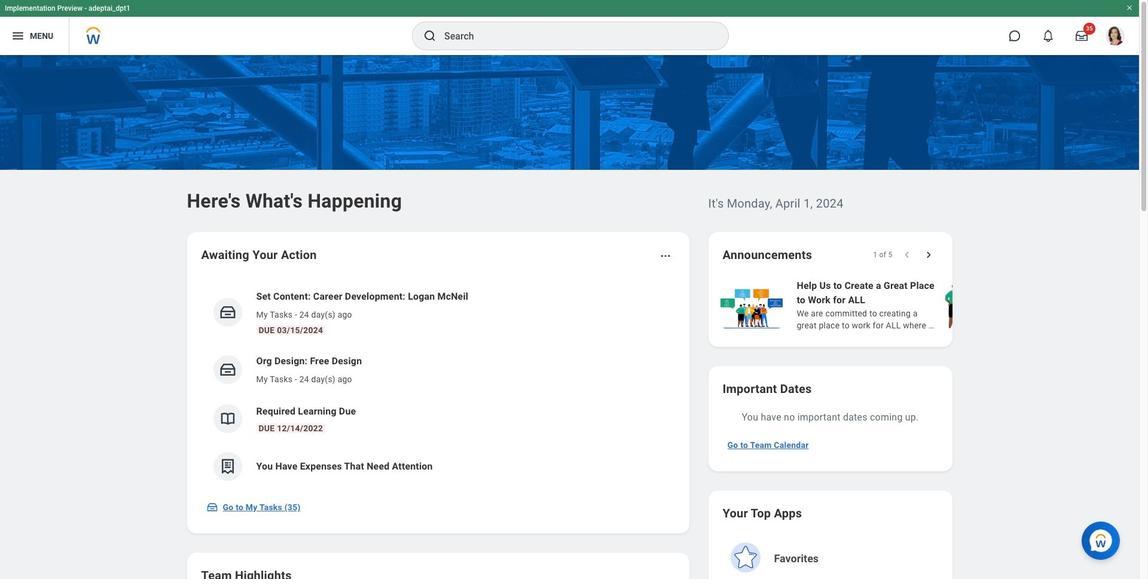 Task type: locate. For each thing, give the bounding box(es) containing it.
banner
[[0, 0, 1140, 55]]

close environment banner image
[[1126, 4, 1134, 11]]

status
[[873, 250, 893, 260]]

0 vertical spatial inbox image
[[219, 303, 237, 321]]

1 horizontal spatial list
[[718, 278, 1149, 333]]

Search Workday  search field
[[444, 23, 704, 49]]

profile logan mcneil image
[[1106, 26, 1125, 48]]

main content
[[0, 55, 1149, 579]]

inbox large image
[[1076, 30, 1088, 42]]

dashboard expenses image
[[219, 458, 237, 476]]

chevron left small image
[[901, 249, 913, 261]]

1 vertical spatial inbox image
[[219, 361, 237, 379]]

inbox image
[[219, 303, 237, 321], [219, 361, 237, 379], [206, 501, 218, 513]]

list
[[718, 278, 1149, 333], [201, 280, 675, 491]]

notifications large image
[[1043, 30, 1055, 42]]



Task type: vqa. For each thing, say whether or not it's contained in the screenshot.
1st "Employee's Photo (Maximilian Schneider)" from the top
no



Task type: describe. For each thing, give the bounding box(es) containing it.
related actions image
[[659, 250, 671, 262]]

0 horizontal spatial list
[[201, 280, 675, 491]]

search image
[[423, 29, 437, 43]]

justify image
[[11, 29, 25, 43]]

2 vertical spatial inbox image
[[206, 501, 218, 513]]

chevron right small image
[[923, 249, 935, 261]]

book open image
[[219, 410, 237, 428]]



